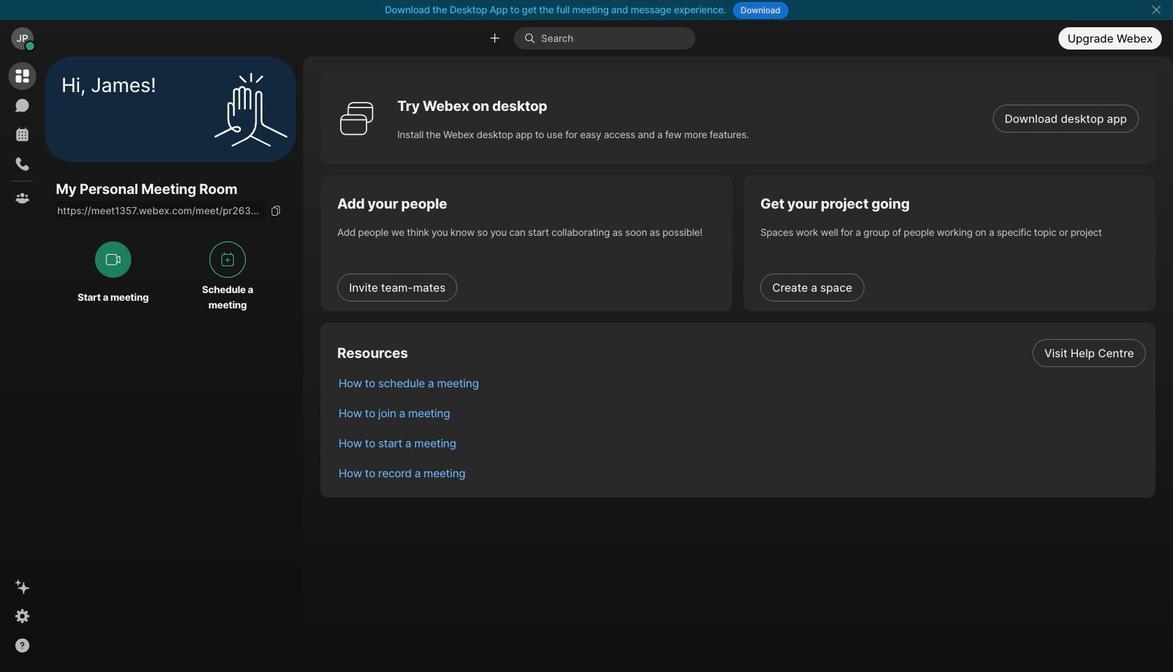 Task type: describe. For each thing, give the bounding box(es) containing it.
4 list item from the top
[[328, 428, 1156, 458]]

5 list item from the top
[[328, 458, 1156, 488]]

two hands high-fiving image
[[209, 67, 293, 151]]

1 list item from the top
[[328, 338, 1156, 368]]



Task type: locate. For each thing, give the bounding box(es) containing it.
cancel_16 image
[[1151, 4, 1162, 15]]

webex tab list
[[8, 62, 36, 212]]

None text field
[[56, 201, 265, 221]]

2 list item from the top
[[328, 368, 1156, 398]]

3 list item from the top
[[328, 398, 1156, 428]]

navigation
[[0, 57, 45, 673]]

list item
[[328, 338, 1156, 368], [328, 368, 1156, 398], [328, 398, 1156, 428], [328, 428, 1156, 458], [328, 458, 1156, 488]]



Task type: vqa. For each thing, say whether or not it's contained in the screenshot.
Messaging tab
no



